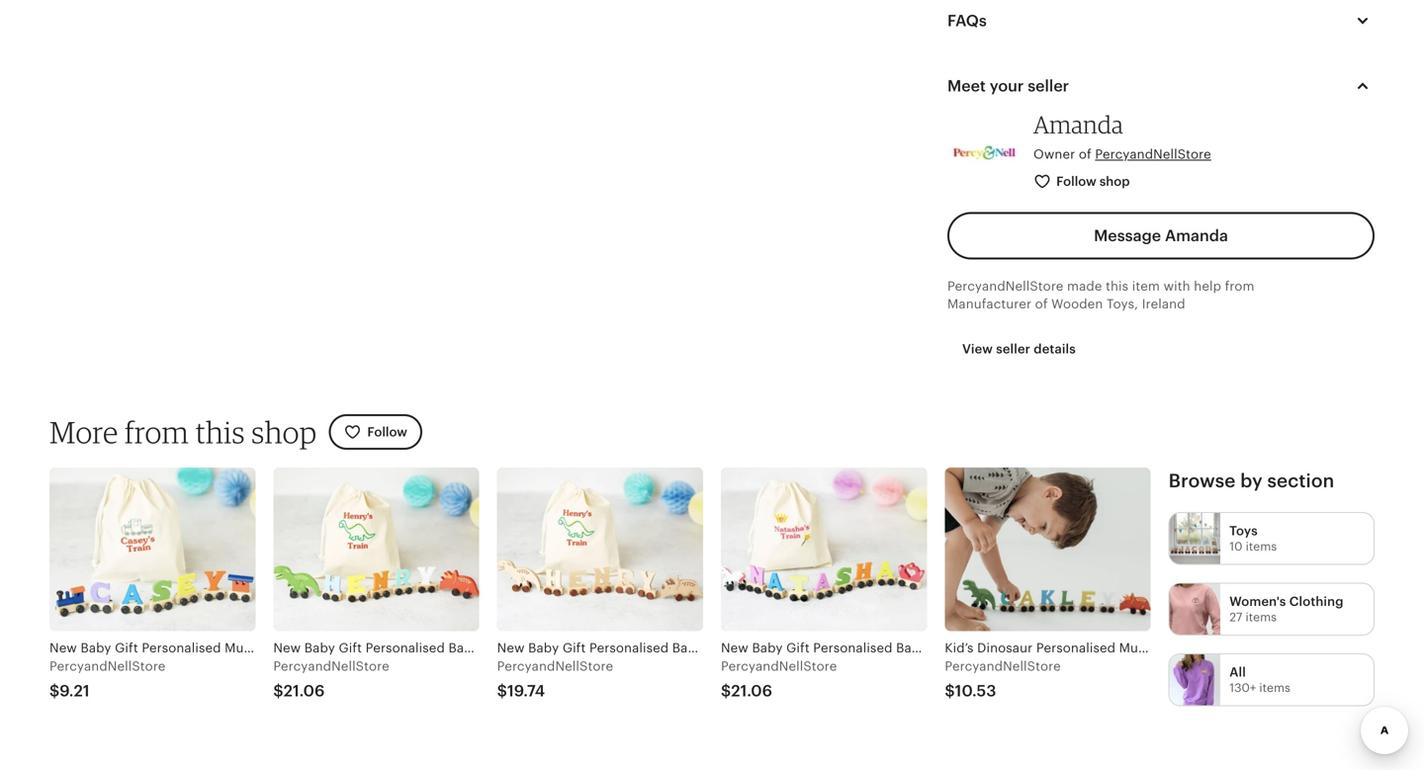 Task type: locate. For each thing, give the bounding box(es) containing it.
follow for follow
[[367, 425, 408, 440]]

follow
[[1057, 174, 1097, 189], [367, 425, 408, 440]]

view seller details
[[963, 342, 1077, 357]]

percyandnellstore $ 21.06
[[273, 659, 390, 701], [721, 659, 838, 701]]

0 vertical spatial amanda
[[1034, 110, 1124, 139]]

$ inside percyandnellstore $ 9.21
[[49, 683, 60, 701]]

message
[[1095, 227, 1162, 245]]

$ inside percyandnellstore $ 19.74
[[497, 683, 508, 701]]

items right 130+
[[1260, 682, 1291, 695]]

percyandnellstore for kid's dinosaur personalised multi-coloured wooden name letter train image
[[945, 659, 1062, 674]]

1 vertical spatial amanda
[[1166, 227, 1229, 245]]

from right 'more'
[[125, 414, 189, 451]]

1 horizontal spatial 21.06
[[732, 683, 773, 701]]

$ for kid's dinosaur personalised multi-coloured wooden name letter train image
[[945, 683, 956, 701]]

19.74
[[508, 683, 545, 701]]

1 horizontal spatial of
[[1079, 147, 1092, 162]]

1 horizontal spatial shop
[[1100, 174, 1131, 189]]

follow shop
[[1057, 174, 1131, 189]]

meet your seller
[[948, 77, 1070, 95]]

1 vertical spatial items
[[1246, 611, 1278, 625]]

2 percyandnellstore $ 21.06 from the left
[[721, 659, 838, 701]]

of up follow shop button
[[1079, 147, 1092, 162]]

2 21.06 from the left
[[732, 683, 773, 701]]

21.06
[[284, 683, 325, 701], [732, 683, 773, 701]]

of
[[1079, 147, 1092, 162], [1036, 297, 1049, 312]]

items
[[1246, 540, 1278, 554], [1246, 611, 1278, 625], [1260, 682, 1291, 695]]

shop left follow button
[[252, 414, 317, 451]]

10
[[1230, 540, 1243, 554]]

1 percyandnellstore $ 21.06 from the left
[[273, 659, 390, 701]]

seller
[[1028, 77, 1070, 95], [997, 342, 1031, 357]]

seller right view
[[997, 342, 1031, 357]]

shop down amanda owner of percyandnellstore
[[1100, 174, 1131, 189]]

this
[[1106, 279, 1129, 294], [196, 414, 245, 451]]

1 vertical spatial from
[[125, 414, 189, 451]]

1 vertical spatial this
[[196, 414, 245, 451]]

items for toys
[[1246, 540, 1278, 554]]

1 horizontal spatial this
[[1106, 279, 1129, 294]]

items inside women's clothing 27 items
[[1246, 611, 1278, 625]]

this inside percyandnellstore made this item with help from manufacturer of wooden toys, ireland
[[1106, 279, 1129, 294]]

0 horizontal spatial follow
[[367, 425, 408, 440]]

items down women's
[[1246, 611, 1278, 625]]

percyandnellstore $ 21.06 for new baby gift personalised baby train kid's unicorn personalised multi-coloured wooden name letter train with embroidered personalised bag image
[[721, 659, 838, 701]]

1 vertical spatial follow
[[367, 425, 408, 440]]

meet
[[948, 77, 986, 95]]

4 $ from the left
[[721, 683, 732, 701]]

ireland
[[1143, 297, 1186, 312]]

0 vertical spatial this
[[1106, 279, 1129, 294]]

$
[[49, 683, 60, 701], [273, 683, 284, 701], [497, 683, 508, 701], [721, 683, 732, 701], [945, 683, 956, 701]]

from
[[1226, 279, 1255, 294], [125, 414, 189, 451]]

2 $ from the left
[[273, 683, 284, 701]]

seller inside dropdown button
[[1028, 77, 1070, 95]]

from right the help on the top right of the page
[[1226, 279, 1255, 294]]

0 horizontal spatial percyandnellstore $ 21.06
[[273, 659, 390, 701]]

2 vertical spatial items
[[1260, 682, 1291, 695]]

new baby gift personalised multi-coloured wooden name letter train image
[[49, 468, 256, 632]]

meet your seller button
[[930, 63, 1393, 110]]

from inside percyandnellstore made this item with help from manufacturer of wooden toys, ireland
[[1226, 279, 1255, 294]]

percyandnellstore
[[1096, 147, 1212, 162], [948, 279, 1064, 294], [49, 659, 166, 674], [273, 659, 390, 674], [497, 659, 614, 674], [721, 659, 838, 674], [945, 659, 1062, 674]]

view
[[963, 342, 993, 357]]

items inside toys 10 items
[[1246, 540, 1278, 554]]

amanda image
[[948, 116, 1022, 190]]

all
[[1230, 665, 1247, 680]]

shop inside button
[[1100, 174, 1131, 189]]

5 $ from the left
[[945, 683, 956, 701]]

0 vertical spatial from
[[1226, 279, 1255, 294]]

toys,
[[1107, 297, 1139, 312]]

seller right your
[[1028, 77, 1070, 95]]

0 vertical spatial of
[[1079, 147, 1092, 162]]

view seller details link
[[948, 331, 1091, 367]]

0 horizontal spatial this
[[196, 414, 245, 451]]

clothing
[[1290, 595, 1344, 610]]

0 vertical spatial shop
[[1100, 174, 1131, 189]]

percyandnellstore inside percyandnellstore made this item with help from manufacturer of wooden toys, ireland
[[948, 279, 1064, 294]]

1 vertical spatial shop
[[252, 414, 317, 451]]

1 horizontal spatial from
[[1226, 279, 1255, 294]]

1 horizontal spatial follow
[[1057, 174, 1097, 189]]

amanda inside amanda owner of percyandnellstore
[[1034, 110, 1124, 139]]

items down toys
[[1246, 540, 1278, 554]]

browse
[[1169, 471, 1236, 492]]

0 horizontal spatial shop
[[252, 414, 317, 451]]

21.06 for new baby gift personalised baby train kid's unicorn personalised multi-coloured wooden name letter train with embroidered personalised bag image
[[732, 683, 773, 701]]

items inside all 130+ items
[[1260, 682, 1291, 695]]

your
[[990, 77, 1025, 95]]

0 vertical spatial items
[[1246, 540, 1278, 554]]

amanda up the help on the top right of the page
[[1166, 227, 1229, 245]]

see more listings in the women's clothing section image
[[1170, 584, 1221, 635]]

3 $ from the left
[[497, 683, 508, 701]]

by
[[1241, 471, 1263, 492]]

0 vertical spatial seller
[[1028, 77, 1070, 95]]

$ for new baby gift personalised baby train kid's unicorn personalised multi-coloured wooden name letter train with embroidered personalised bag image
[[721, 683, 732, 701]]

help
[[1195, 279, 1222, 294]]

faqs
[[948, 12, 987, 30]]

amanda
[[1034, 110, 1124, 139], [1166, 227, 1229, 245]]

of inside amanda owner of percyandnellstore
[[1079, 147, 1092, 162]]

0 vertical spatial follow
[[1057, 174, 1097, 189]]

1 vertical spatial of
[[1036, 297, 1049, 312]]

1 21.06 from the left
[[284, 683, 325, 701]]

1 horizontal spatial amanda
[[1166, 227, 1229, 245]]

shop
[[1100, 174, 1131, 189], [252, 414, 317, 451]]

this for item
[[1106, 279, 1129, 294]]

follow shop button
[[1019, 164, 1147, 200]]

130+
[[1230, 682, 1257, 695]]

10.53
[[956, 683, 997, 701]]

of left wooden
[[1036, 297, 1049, 312]]

women's clothing 27 items
[[1230, 595, 1344, 625]]

made
[[1068, 279, 1103, 294]]

details
[[1034, 342, 1077, 357]]

percyandnellstore $ 9.21
[[49, 659, 166, 701]]

0 horizontal spatial amanda
[[1034, 110, 1124, 139]]

1 $ from the left
[[49, 683, 60, 701]]

0 horizontal spatial 21.06
[[284, 683, 325, 701]]

$ inside percyandnellstore $ 10.53
[[945, 683, 956, 701]]

more from this shop
[[49, 414, 317, 451]]

0 horizontal spatial of
[[1036, 297, 1049, 312]]

1 horizontal spatial percyandnellstore $ 21.06
[[721, 659, 838, 701]]

item
[[1133, 279, 1161, 294]]

amanda up owner
[[1034, 110, 1124, 139]]

amanda owner of percyandnellstore
[[1034, 110, 1212, 162]]

percyandnellstore $ 10.53
[[945, 659, 1062, 701]]

percyandnellstore made this item with help from manufacturer of wooden toys, ireland
[[948, 279, 1255, 312]]



Task type: describe. For each thing, give the bounding box(es) containing it.
1 vertical spatial seller
[[997, 342, 1031, 357]]

faqs button
[[930, 0, 1393, 45]]

percyandnellstore link
[[1096, 147, 1212, 162]]

message amanda
[[1095, 227, 1229, 245]]

more
[[49, 414, 118, 451]]

percyandnellstore for new baby gift personalised baby train kid's unicorn personalised multi-coloured wooden name letter train with embroidered personalised bag image
[[721, 659, 838, 674]]

new baby gift personalised baby train kid's dinosaur personalised multi-coloured wooden name letter train with embroidered personalised bag image
[[273, 468, 480, 632]]

section
[[1268, 471, 1335, 492]]

all 130+ items
[[1230, 665, 1291, 695]]

women's
[[1230, 595, 1287, 610]]

manufacturer
[[948, 297, 1032, 312]]

follow for follow shop
[[1057, 174, 1097, 189]]

27
[[1230, 611, 1243, 625]]

browse by section
[[1169, 471, 1335, 492]]

toys
[[1230, 524, 1259, 539]]

0 horizontal spatial from
[[125, 414, 189, 451]]

new baby gift personalised baby train kid's unicorn personalised multi-coloured wooden name letter train with embroidered personalised bag image
[[721, 468, 928, 632]]

with
[[1164, 279, 1191, 294]]

items for all
[[1260, 682, 1291, 695]]

follow button
[[329, 415, 422, 450]]

$ for new baby gift personalised baby train kid's dinosaur personalised wooden name letter train with embroidered personalised gift bag image
[[497, 683, 508, 701]]

this for shop
[[196, 414, 245, 451]]

amanda inside button
[[1166, 227, 1229, 245]]

9.21
[[60, 683, 90, 701]]

percyandnellstore $ 19.74
[[497, 659, 614, 701]]

wooden
[[1052, 297, 1104, 312]]

21.06 for new baby gift personalised baby train kid's dinosaur personalised multi-coloured wooden name letter train with embroidered personalised bag image
[[284, 683, 325, 701]]

$ for new baby gift personalised baby train kid's dinosaur personalised multi-coloured wooden name letter train with embroidered personalised bag image
[[273, 683, 284, 701]]

percyandnellstore for new baby gift personalised multi-coloured wooden name letter train image
[[49, 659, 166, 674]]

see more listings in the all section image
[[1170, 655, 1221, 706]]

percyandnellstore inside amanda owner of percyandnellstore
[[1096, 147, 1212, 162]]

percyandnellstore for new baby gift personalised baby train kid's dinosaur personalised multi-coloured wooden name letter train with embroidered personalised bag image
[[273, 659, 390, 674]]

see more listings in the toys section image
[[1170, 513, 1221, 564]]

new baby gift personalised baby train kid's dinosaur personalised wooden name letter train with embroidered personalised gift bag image
[[497, 468, 704, 632]]

owner
[[1034, 147, 1076, 162]]

percyandnellstore $ 21.06 for new baby gift personalised baby train kid's dinosaur personalised multi-coloured wooden name letter train with embroidered personalised bag image
[[273, 659, 390, 701]]

of inside percyandnellstore made this item with help from manufacturer of wooden toys, ireland
[[1036, 297, 1049, 312]]

message amanda button
[[948, 212, 1375, 260]]

percyandnellstore for new baby gift personalised baby train kid's dinosaur personalised wooden name letter train with embroidered personalised gift bag image
[[497, 659, 614, 674]]

kid's dinosaur personalised multi-coloured wooden name letter train image
[[945, 468, 1152, 632]]

toys 10 items
[[1230, 524, 1278, 554]]

$ for new baby gift personalised multi-coloured wooden name letter train image
[[49, 683, 60, 701]]



Task type: vqa. For each thing, say whether or not it's contained in the screenshot.
Toys's ITEMS
yes



